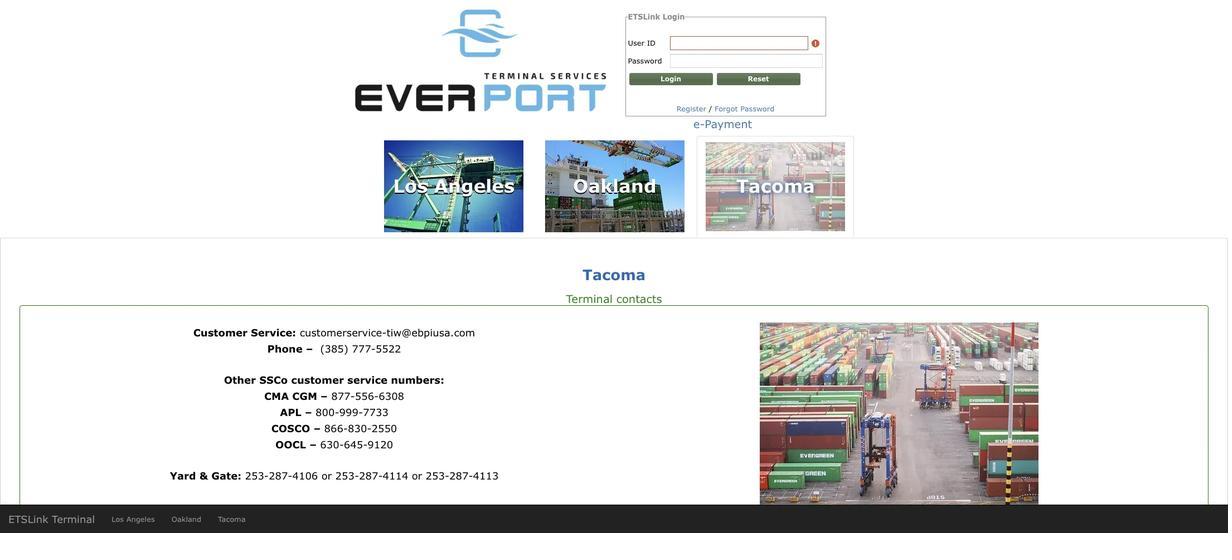 Task type: describe. For each thing, give the bounding box(es) containing it.
0 horizontal spatial angeles
[[126, 515, 155, 524]]

customer
[[291, 374, 344, 386]]

1 or from the left
[[322, 470, 332, 482]]

6308
[[379, 390, 404, 403]]

0 horizontal spatial los
[[112, 515, 124, 524]]

777-
[[352, 343, 376, 355]]

0 vertical spatial tacoma
[[736, 175, 815, 197]]

los angeles link for topmost tacoma link
[[375, 134, 533, 239]]

register
[[677, 104, 706, 113]]

User ID text field
[[671, 37, 808, 50]]

service
[[347, 374, 388, 386]]

2 253- from the left
[[335, 470, 359, 482]]

4106
[[292, 470, 318, 482]]

other ssco customer service numbers: cma cgm – 877-556-6308 apl – 800-999-7733 cosco – 866-830-2550 oocl – 630-645-9120
[[224, 374, 445, 451]]

etslink terminal link
[[0, 506, 103, 534]]

866-
[[324, 423, 348, 435]]

oocl
[[275, 439, 306, 451]]

(385)
[[320, 343, 348, 355]]

ssco
[[259, 374, 288, 386]]

gate:
[[212, 470, 242, 482]]

1 vertical spatial terminal
[[52, 514, 95, 526]]

phone
[[267, 343, 303, 355]]

numbers:
[[391, 374, 445, 386]]

etslink for etslink terminal
[[8, 514, 48, 526]]

register / forgot password
[[677, 104, 775, 113]]

1 horizontal spatial oakland
[[573, 175, 657, 197]]

reset link
[[717, 73, 800, 85]]

forgot password link
[[715, 104, 775, 113]]

yard & gate: 253-287-4106 or 253-287-4114 or 253-287-4113
[[170, 470, 499, 482]]

cosco
[[271, 423, 310, 435]]

los angeles link for the bottom tacoma link
[[103, 506, 163, 534]]

1 horizontal spatial los
[[393, 175, 428, 197]]

forgot
[[715, 104, 738, 113]]

/
[[709, 104, 712, 113]]

customer service: customerservice-tiw@ebpiusa.com phone – (385) 777-5522
[[193, 327, 475, 355]]

999-
[[339, 406, 363, 419]]

tiw@ebpiusa.com
[[387, 327, 475, 339]]

1 vertical spatial tacoma link
[[210, 506, 254, 534]]

4113
[[473, 470, 499, 482]]

2550
[[372, 423, 397, 435]]

id
[[647, 38, 656, 47]]



Task type: locate. For each thing, give the bounding box(es) containing it.
los angeles
[[393, 175, 515, 197], [112, 515, 155, 524]]

0 vertical spatial oakland link
[[536, 134, 694, 239]]

oakland link
[[536, 134, 694, 239], [163, 506, 210, 534]]

800-
[[316, 406, 339, 419]]

1 horizontal spatial angeles
[[434, 175, 515, 197]]

0 horizontal spatial password
[[628, 56, 662, 65]]

other
[[224, 374, 256, 386]]

0 vertical spatial oakland
[[573, 175, 657, 197]]

e-
[[694, 117, 705, 130]]

0 horizontal spatial tacoma
[[218, 515, 246, 524]]

1 vertical spatial los angeles
[[112, 515, 155, 524]]

0 horizontal spatial los angeles link
[[103, 506, 163, 534]]

angeles
[[434, 175, 515, 197], [126, 515, 155, 524]]

253- right 4114
[[426, 470, 449, 482]]

login
[[663, 12, 685, 21], [661, 75, 681, 83]]

1 horizontal spatial etslink
[[628, 12, 660, 21]]

service:
[[251, 327, 296, 339]]

253- down the 645-
[[335, 470, 359, 482]]

253-
[[245, 470, 269, 482], [335, 470, 359, 482], [426, 470, 449, 482]]

0 vertical spatial login
[[663, 12, 685, 21]]

1 horizontal spatial tacoma
[[583, 266, 646, 283]]

630-
[[320, 439, 344, 451]]

877-
[[331, 390, 355, 403]]

customer
[[193, 327, 248, 339]]

customerservice-
[[300, 327, 387, 339]]

2 horizontal spatial 253-
[[426, 470, 449, 482]]

1 253- from the left
[[245, 470, 269, 482]]

0 horizontal spatial terminal
[[52, 514, 95, 526]]

alert
[[811, 39, 820, 48]]

1 vertical spatial login
[[661, 75, 681, 83]]

0 vertical spatial los
[[393, 175, 428, 197]]

1 horizontal spatial los angeles
[[393, 175, 515, 197]]

e-payment link
[[694, 117, 752, 130]]

1 vertical spatial password
[[741, 104, 775, 113]]

password down the reset link
[[741, 104, 775, 113]]

or
[[322, 470, 332, 482], [412, 470, 422, 482]]

los angeles link
[[375, 134, 533, 239], [103, 506, 163, 534]]

tacoma link
[[697, 136, 854, 237], [210, 506, 254, 534]]

556-
[[355, 390, 379, 403]]

0 horizontal spatial or
[[322, 470, 332, 482]]

cma cgm
[[264, 390, 317, 403]]

reset
[[748, 75, 769, 83]]

7733
[[363, 406, 389, 419]]

1 horizontal spatial 287-
[[359, 470, 383, 482]]

1 vertical spatial tacoma
[[583, 266, 646, 283]]

1 vertical spatial etslink
[[8, 514, 48, 526]]

0 vertical spatial los angeles link
[[375, 134, 533, 239]]

0 vertical spatial terminal
[[566, 292, 613, 306]]

or right 4114
[[412, 470, 422, 482]]

2 horizontal spatial 287-
[[449, 470, 473, 482]]

oakland link for the bottom tacoma link
[[163, 506, 210, 534]]

etslink inside etslink terminal link
[[8, 514, 48, 526]]

oakland link for topmost tacoma link
[[536, 134, 694, 239]]

0 horizontal spatial tacoma link
[[210, 506, 254, 534]]

1 horizontal spatial 253-
[[335, 470, 359, 482]]

terminal
[[566, 292, 613, 306], [52, 514, 95, 526]]

287-
[[269, 470, 292, 482], [359, 470, 383, 482], [449, 470, 473, 482]]

253- right gate:
[[245, 470, 269, 482]]

oakland
[[573, 175, 657, 197], [172, 515, 201, 524]]

1 horizontal spatial or
[[412, 470, 422, 482]]

– right phone
[[306, 343, 313, 355]]

etslink
[[628, 12, 660, 21], [8, 514, 48, 526]]

9120
[[368, 439, 393, 451]]

etslink login
[[628, 12, 685, 21]]

los
[[393, 175, 428, 197], [112, 515, 124, 524]]

2 horizontal spatial tacoma
[[736, 175, 815, 197]]

yard
[[170, 470, 196, 482]]

830-
[[348, 423, 372, 435]]

user id
[[628, 38, 656, 47]]

1 horizontal spatial oakland link
[[536, 134, 694, 239]]

1 horizontal spatial los angeles link
[[375, 134, 533, 239]]

2 287- from the left
[[359, 470, 383, 482]]

contacts
[[617, 292, 662, 306]]

1 vertical spatial los angeles link
[[103, 506, 163, 534]]

password down user id
[[628, 56, 662, 65]]

Password password field
[[671, 55, 822, 67]]

1 vertical spatial los
[[112, 515, 124, 524]]

0 horizontal spatial etslink
[[8, 514, 48, 526]]

etslink for etslink login
[[628, 12, 660, 21]]

register link
[[677, 104, 706, 113]]

645-
[[344, 439, 368, 451]]

0 vertical spatial tacoma link
[[697, 136, 854, 237]]

2 or from the left
[[412, 470, 422, 482]]

0 vertical spatial etslink
[[628, 12, 660, 21]]

5522
[[376, 343, 401, 355]]

login link
[[629, 73, 713, 85]]

– up the 800-
[[321, 390, 328, 403]]

0 vertical spatial los angeles
[[393, 175, 515, 197]]

–
[[306, 343, 313, 355], [321, 390, 328, 403], [305, 406, 312, 419], [314, 423, 321, 435], [310, 439, 317, 451]]

etslink terminal
[[8, 514, 95, 526]]

1 horizontal spatial terminal
[[566, 292, 613, 306]]

2 vertical spatial tacoma
[[218, 515, 246, 524]]

0 horizontal spatial los angeles
[[112, 515, 155, 524]]

0 horizontal spatial oakland
[[172, 515, 201, 524]]

0 vertical spatial password
[[628, 56, 662, 65]]

– inside customer service: customerservice-tiw@ebpiusa.com phone – (385) 777-5522
[[306, 343, 313, 355]]

3 253- from the left
[[426, 470, 449, 482]]

– left 866-
[[314, 423, 321, 435]]

payment
[[705, 117, 752, 130]]

password
[[628, 56, 662, 65], [741, 104, 775, 113]]

1 vertical spatial angeles
[[126, 515, 155, 524]]

or right 4106 at the bottom left of page
[[322, 470, 332, 482]]

– right 'apl' at the bottom left of page
[[305, 406, 312, 419]]

&
[[199, 470, 208, 482]]

0 horizontal spatial oakland link
[[163, 506, 210, 534]]

apl
[[280, 406, 302, 419]]

e-payment
[[694, 117, 752, 130]]

terminal contacts
[[566, 292, 662, 306]]

user
[[628, 38, 645, 47]]

0 horizontal spatial 253-
[[245, 470, 269, 482]]

3 287- from the left
[[449, 470, 473, 482]]

1 horizontal spatial tacoma link
[[697, 136, 854, 237]]

0 vertical spatial angeles
[[434, 175, 515, 197]]

4114
[[383, 470, 408, 482]]

– left 630- at bottom
[[310, 439, 317, 451]]

0 horizontal spatial 287-
[[269, 470, 292, 482]]

1 vertical spatial oakland link
[[163, 506, 210, 534]]

tacoma
[[736, 175, 815, 197], [583, 266, 646, 283], [218, 515, 246, 524]]

1 287- from the left
[[269, 470, 292, 482]]

1 horizontal spatial password
[[741, 104, 775, 113]]

1 vertical spatial oakland
[[172, 515, 201, 524]]



Task type: vqa. For each thing, say whether or not it's contained in the screenshot.
389
no



